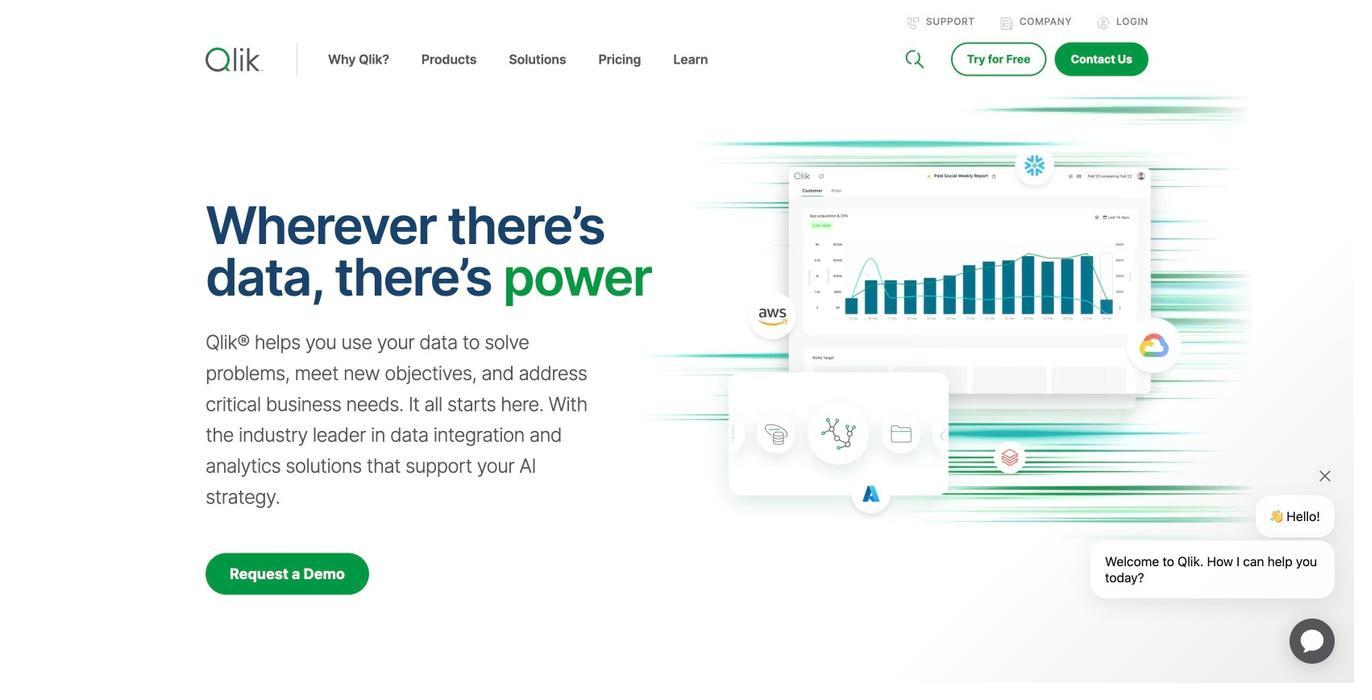 Task type: locate. For each thing, give the bounding box(es) containing it.
application
[[1271, 600, 1355, 684]]

support image
[[907, 17, 920, 30]]

login image
[[1098, 17, 1111, 30]]



Task type: describe. For each thing, give the bounding box(es) containing it.
qlik image
[[206, 48, 264, 72]]

company image
[[1001, 17, 1014, 30]]



